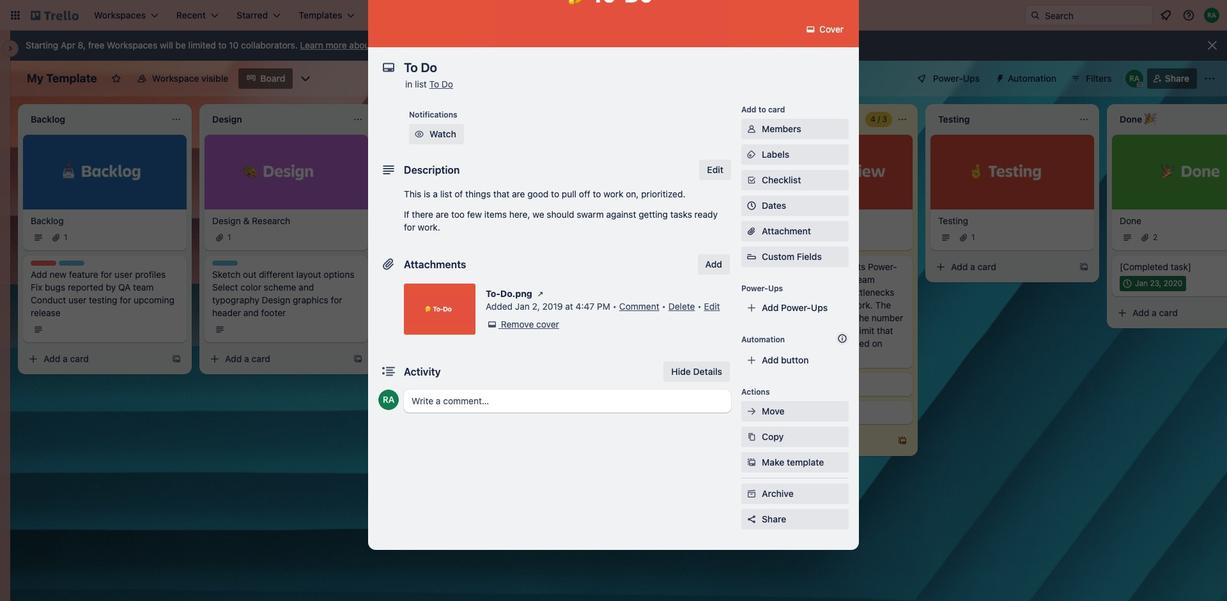 Task type: vqa. For each thing, say whether or not it's contained in the screenshot.
right Create from template… icon
no



Task type: locate. For each thing, give the bounding box(es) containing it.
1 horizontal spatial power-ups
[[933, 73, 980, 84]]

items
[[484, 209, 507, 220]]

1 horizontal spatial work.
[[850, 300, 873, 310]]

[example task] down add button
[[757, 379, 818, 390]]

1 vertical spatial new
[[831, 300, 848, 310]]

0 vertical spatial ups
[[963, 73, 980, 84]]

team down cards
[[773, 338, 793, 349]]

the right if
[[856, 312, 869, 323]]

a
[[433, 189, 438, 199], [426, 261, 431, 272], [970, 261, 975, 272], [607, 289, 612, 300], [1152, 307, 1157, 318], [63, 353, 68, 364], [244, 353, 249, 364], [789, 435, 794, 446]]

0 vertical spatial this
[[404, 189, 421, 199]]

add
[[741, 105, 757, 114], [705, 259, 722, 270], [407, 261, 423, 272], [951, 261, 968, 272], [31, 269, 47, 280], [588, 289, 605, 300], [762, 302, 779, 313], [1133, 307, 1150, 318], [43, 353, 60, 364], [225, 353, 242, 364], [762, 355, 779, 366], [770, 435, 786, 446]]

that down number at the bottom right
[[877, 325, 893, 336]]

task] down add button 'button' at right bottom
[[797, 379, 818, 390]]

ruby anderson (rubyanderson7) image right 'filters'
[[1125, 70, 1143, 88]]

0 vertical spatial user
[[115, 269, 133, 280]]

[example task] link up copy link
[[757, 406, 905, 419]]

0 horizontal spatial will
[[160, 40, 173, 50]]

0 vertical spatial jan
[[1135, 278, 1148, 288]]

2 [example from the top
[[757, 407, 795, 418]]

0 horizontal spatial that
[[493, 189, 510, 199]]

2,
[[532, 301, 540, 312]]

ups left the automation button
[[963, 73, 980, 84]]

number
[[872, 312, 903, 323]]

be inside this list has the list limits power- up enabled, to help the team prioritize and remove bottlenecks before picking up new work. the list will be highlighted if the number of cards in it passes the limit that the team determines based on team size.
[[787, 312, 797, 323]]

0 vertical spatial [example task]
[[757, 379, 818, 390]]

add down to do
[[407, 261, 423, 272]]

work. inside if there are too few items here, we should swarm against getting tasks ready for work.
[[418, 222, 440, 233]]

1 horizontal spatial automation
[[1008, 73, 1057, 84]]

work. down there
[[418, 222, 440, 233]]

for down options
[[331, 294, 342, 305]]

1 vertical spatial this
[[757, 261, 774, 272]]

0 vertical spatial new
[[50, 269, 67, 280]]

custom fields
[[762, 251, 822, 262]]

1 horizontal spatial jan
[[1135, 278, 1148, 288]]

sm image inside labels 'link'
[[745, 148, 758, 161]]

design & research
[[212, 215, 290, 226]]

sm image for copy
[[745, 431, 758, 444]]

are
[[512, 189, 525, 199], [436, 209, 449, 220]]

1 vertical spatial work.
[[850, 300, 873, 310]]

5 1 from the left
[[972, 232, 975, 242]]

work. down bottlenecks
[[850, 300, 873, 310]]

ups
[[963, 73, 980, 84], [768, 284, 783, 293], [811, 302, 828, 313]]

1 vertical spatial to
[[394, 215, 404, 226]]

4:47
[[576, 301, 595, 312]]

are left too
[[436, 209, 449, 220]]

1 down the testing link
[[972, 232, 975, 242]]

remove
[[813, 287, 844, 298]]

1 vertical spatial in
[[793, 325, 800, 336]]

of inside this list has the list limits power- up enabled, to help the team prioritize and remove bottlenecks before picking up new work. the list will be highlighted if the number of cards in it passes the limit that the team determines based on team size.
[[757, 325, 765, 336]]

0 vertical spatial [example
[[757, 379, 795, 390]]

design up 'footer'
[[262, 294, 290, 305]]

0 vertical spatial will
[[160, 40, 173, 50]]

automation
[[1008, 73, 1057, 84], [741, 335, 785, 345]]

share for bottom share button
[[762, 514, 786, 525]]

highlighted
[[800, 312, 846, 323]]

1 horizontal spatial new
[[831, 300, 848, 310]]

to do link down things
[[394, 215, 542, 227]]

color: sky, title: none image up feature at the left
[[59, 261, 84, 266]]

0 vertical spatial task]
[[1171, 261, 1192, 272]]

this inside this list has the list limits power- up enabled, to help the team prioritize and remove bottlenecks before picking up new work. the list will be highlighted if the number of cards in it passes the limit that the team determines based on team size.
[[757, 261, 774, 272]]

are inside if there are too few items here, we should swarm against getting tasks ready for work.
[[436, 209, 449, 220]]

0 vertical spatial [example task] link
[[757, 378, 905, 391]]

comment link
[[619, 301, 659, 312]]

create from template… image
[[1079, 262, 1089, 272], [716, 290, 726, 300], [171, 354, 182, 364], [897, 436, 908, 446]]

0 horizontal spatial share
[[762, 514, 786, 525]]

free
[[88, 40, 104, 50]]

and
[[299, 282, 314, 292], [796, 287, 811, 298], [243, 307, 259, 318]]

0 horizontal spatial automation
[[741, 335, 785, 345]]

1 horizontal spatial in
[[793, 325, 800, 336]]

add inside add new feature for user profiles fix bugs reported by qa team conduct user testing for upcoming release
[[31, 269, 47, 280]]

customize views image
[[299, 72, 312, 85]]

2 horizontal spatial ups
[[963, 73, 980, 84]]

0 vertical spatial up
[[757, 274, 767, 285]]

added jan 2, 2019 at 4:47 pm
[[486, 301, 610, 312]]

2 1 from the left
[[228, 232, 231, 242]]

edit link
[[704, 301, 720, 312]]

0 vertical spatial of
[[455, 189, 463, 199]]

ready
[[695, 209, 718, 220]]

at
[[565, 301, 573, 312]]

1 down review
[[790, 232, 794, 242]]

button
[[781, 355, 809, 366]]

1 vertical spatial to do link
[[394, 215, 542, 227]]

2
[[1153, 232, 1158, 242]]

1 for to do
[[427, 232, 431, 242]]

share down archive
[[762, 514, 786, 525]]

delete
[[668, 301, 695, 312]]

hide
[[671, 366, 691, 377]]

a up pm on the left bottom
[[607, 289, 612, 300]]

of left things
[[455, 189, 463, 199]]

2 vertical spatial ups
[[811, 302, 828, 313]]

to left 10
[[218, 40, 227, 50]]

0 horizontal spatial ruby anderson (rubyanderson7) image
[[1125, 70, 1143, 88]]

0 vertical spatial automation
[[1008, 73, 1057, 84]]

user down reported
[[68, 294, 86, 305]]

do
[[442, 79, 453, 89], [406, 215, 418, 226]]

0 vertical spatial to
[[429, 79, 439, 89]]

to up notifications
[[429, 79, 439, 89]]

that inside this list has the list limits power- up enabled, to help the team prioritize and remove bottlenecks before picking up new work. the list will be highlighted if the number of cards in it passes the limit that the team determines based on team size.
[[877, 325, 893, 336]]

1 vertical spatial [example task] link
[[757, 406, 905, 419]]

color: sky, title: none image
[[59, 261, 84, 266], [212, 261, 238, 266]]

jan left "2,"
[[515, 301, 530, 312]]

custom
[[762, 251, 795, 262]]

fields
[[797, 251, 822, 262]]

share button left show menu image
[[1147, 68, 1197, 89]]

will right workspaces in the left top of the page
[[160, 40, 173, 50]]

a down 'typography'
[[244, 353, 249, 364]]

to left the pull
[[551, 189, 559, 199]]

0 horizontal spatial to
[[394, 215, 404, 226]]

new
[[50, 269, 67, 280], [831, 300, 848, 310]]

this for this list has the list limits power- up enabled, to help the team prioritize and remove bottlenecks before picking up new work. the list will be highlighted if the number of cards in it passes the limit that the team determines based on team size.
[[757, 261, 774, 272]]

1 vertical spatial be
[[787, 312, 797, 323]]

edit inside "button"
[[707, 164, 724, 175]]

more
[[326, 40, 347, 50]]

comment
[[619, 301, 659, 312]]

to right off
[[593, 189, 601, 199]]

will inside this list has the list limits power- up enabled, to help the team prioritize and remove bottlenecks before picking up new work. the list will be highlighted if the number of cards in it passes the limit that the team determines based on team size.
[[771, 312, 784, 323]]

1 for backlog
[[64, 232, 67, 242]]

picking
[[786, 300, 816, 310]]

user up qa
[[115, 269, 133, 280]]

1 horizontal spatial of
[[757, 325, 765, 336]]

be down picking
[[787, 312, 797, 323]]

power- inside add power-ups link
[[781, 302, 811, 313]]

research
[[252, 215, 290, 226]]

1 horizontal spatial and
[[299, 282, 314, 292]]

in up notifications
[[405, 79, 412, 89]]

new inside add new feature for user profiles fix bugs reported by qa team conduct user testing for upcoming release
[[50, 269, 67, 280]]

visible
[[201, 73, 228, 84]]

1 vertical spatial [example task]
[[757, 407, 818, 418]]

automation button
[[990, 68, 1064, 89]]

0 horizontal spatial are
[[436, 209, 449, 220]]

share
[[1165, 73, 1190, 84], [762, 514, 786, 525]]

sm image
[[413, 128, 426, 141], [534, 288, 547, 300], [745, 431, 758, 444], [745, 456, 758, 469], [745, 488, 758, 500]]

1 1 from the left
[[64, 232, 67, 242]]

edit right delete link
[[704, 301, 720, 312]]

1 vertical spatial task]
[[797, 379, 818, 390]]

of
[[455, 189, 463, 199], [757, 325, 765, 336]]

a down there
[[426, 261, 431, 272]]

list up notifications
[[415, 79, 427, 89]]

sm image left archive
[[745, 488, 758, 500]]

1 [example from the top
[[757, 379, 795, 390]]

0 vertical spatial power-ups
[[933, 73, 980, 84]]

1 down design & research
[[228, 232, 231, 242]]

add down the release
[[43, 353, 60, 364]]

ups up before
[[768, 284, 783, 293]]

add down testing
[[951, 261, 968, 272]]

up up prioritize
[[757, 274, 767, 285]]

to left if
[[394, 215, 404, 226]]

1 vertical spatial are
[[436, 209, 449, 220]]

1 horizontal spatial share
[[1165, 73, 1190, 84]]

do left too
[[406, 215, 418, 226]]

new up bugs
[[50, 269, 67, 280]]

do up notifications
[[442, 79, 453, 89]]

[example task] for 1st [example task] 'link' from the top of the page
[[757, 379, 818, 390]]

and for this list has the list limits power- up enabled, to help the team prioritize and remove bottlenecks before picking up new work. the list will be highlighted if the number of cards in it passes the limit that the team determines based on team size.
[[796, 287, 811, 298]]

1 vertical spatial of
[[757, 325, 765, 336]]

2 horizontal spatial and
[[796, 287, 811, 298]]

0 vertical spatial work.
[[418, 222, 440, 233]]

1 vertical spatial design
[[262, 294, 290, 305]]

description
[[404, 164, 460, 176]]

color: sky, title: none image up sketch on the top left
[[212, 261, 238, 266]]

sm image inside archive link
[[745, 488, 758, 500]]

0 horizontal spatial work.
[[418, 222, 440, 233]]

1 vertical spatial user
[[68, 294, 86, 305]]

0 vertical spatial edit
[[707, 164, 724, 175]]

help
[[818, 274, 836, 285]]

None text field
[[398, 56, 819, 79]]

archive
[[762, 488, 794, 499]]

add a card down header
[[225, 353, 270, 364]]

workspace visible
[[152, 73, 228, 84]]

[completed task]
[[1120, 261, 1192, 272]]

0 horizontal spatial user
[[68, 294, 86, 305]]

sm image
[[804, 23, 817, 36], [745, 123, 758, 136], [745, 148, 758, 161], [486, 318, 499, 331], [745, 405, 758, 418]]

sm image inside move "link"
[[745, 405, 758, 418]]

3
[[882, 114, 887, 124]]

sm image for move
[[745, 405, 758, 418]]

if
[[404, 209, 409, 220]]

8,
[[78, 40, 86, 50]]

[example up copy
[[757, 407, 795, 418]]

power- inside this list has the list limits power- up enabled, to help the team prioritize and remove bottlenecks before picking up new work. the list will be highlighted if the number of cards in it passes the limit that the team determines based on team size.
[[868, 261, 897, 272]]

enabled,
[[770, 274, 805, 285]]

1 down "backlog" link
[[64, 232, 67, 242]]

task] up copy link
[[797, 407, 818, 418]]

0 vertical spatial are
[[512, 189, 525, 199]]

typography
[[212, 294, 259, 305]]

1 horizontal spatial to
[[429, 79, 439, 89]]

1 horizontal spatial design
[[262, 294, 290, 305]]

sm image for make template
[[745, 456, 758, 469]]

will
[[160, 40, 173, 50], [771, 312, 784, 323]]

1 horizontal spatial color: sky, title: none image
[[212, 261, 238, 266]]

[example task]
[[757, 379, 818, 390], [757, 407, 818, 418]]

[example for 1st [example task] 'link' from the top of the page
[[757, 379, 795, 390]]

0 horizontal spatial ups
[[768, 284, 783, 293]]

a down conduct
[[63, 353, 68, 364]]

design inside 'link'
[[212, 215, 241, 226]]

limits
[[427, 40, 449, 50]]

ruby anderson (rubyanderson7) image
[[1204, 8, 1220, 23], [1125, 70, 1143, 88]]

add power-ups
[[762, 302, 828, 313]]

options
[[324, 269, 354, 280]]

add down jan 23, 2020 checkbox
[[1133, 307, 1150, 318]]

sm image left watch
[[413, 128, 426, 141]]

1 horizontal spatial be
[[787, 312, 797, 323]]

on
[[872, 338, 882, 349]]

for down if
[[404, 222, 415, 233]]

of left cards
[[757, 325, 765, 336]]

team left size.
[[757, 351, 777, 362]]

2 [example task] from the top
[[757, 407, 818, 418]]

1 horizontal spatial will
[[771, 312, 784, 323]]

custom fields button
[[741, 251, 849, 263]]

primary element
[[0, 0, 1227, 31]]

add a card down jan 23, 2020 checkbox
[[1133, 307, 1178, 318]]

1 horizontal spatial ruby anderson (rubyanderson7) image
[[1204, 8, 1220, 23]]

up up the highlighted
[[818, 300, 829, 310]]

0 vertical spatial that
[[493, 189, 510, 199]]

to left help
[[808, 274, 816, 285]]

design left &
[[212, 215, 241, 226]]

will up cards
[[771, 312, 784, 323]]

ups down remove at the right top of page
[[811, 302, 828, 313]]

1 [example task] link from the top
[[757, 378, 905, 391]]

power-ups
[[933, 73, 980, 84], [741, 284, 783, 293]]

1 color: sky, title: none image from the left
[[59, 261, 84, 266]]

1
[[64, 232, 67, 242], [228, 232, 231, 242], [427, 232, 431, 242], [790, 232, 794, 242], [972, 232, 975, 242]]

if there are too few items here, we should swarm against getting tasks ready for work.
[[404, 209, 718, 233]]

0 horizontal spatial and
[[243, 307, 259, 318]]

labels
[[762, 149, 790, 160]]

[example task] link down determines
[[757, 378, 905, 391]]

checklist button
[[741, 170, 849, 190]]

new inside this list has the list limits power- up enabled, to help the team prioritize and remove bottlenecks before picking up new work. the list will be highlighted if the number of cards in it passes the limit that the team determines based on team size.
[[831, 300, 848, 310]]

3 1 from the left
[[427, 232, 431, 242]]

0 vertical spatial do
[[442, 79, 453, 89]]

[example for 1st [example task] 'link' from the bottom
[[757, 407, 795, 418]]

sm image inside watch button
[[413, 128, 426, 141]]

1 horizontal spatial user
[[115, 269, 133, 280]]

here,
[[509, 209, 530, 220]]

to do link up notifications
[[429, 79, 453, 89]]

learn
[[300, 40, 323, 50]]

0 horizontal spatial this
[[404, 189, 421, 199]]

to
[[429, 79, 439, 89], [394, 215, 404, 226]]

this up enabled,
[[757, 261, 774, 272]]

new down remove at the right top of page
[[831, 300, 848, 310]]

add a card up pm on the left bottom
[[588, 289, 633, 300]]

watch
[[430, 128, 456, 139]]

and down layout
[[299, 282, 314, 292]]

1 vertical spatial will
[[771, 312, 784, 323]]

1 horizontal spatial up
[[818, 300, 829, 310]]

bugs
[[45, 282, 65, 292]]

and up picking
[[796, 287, 811, 298]]

done link
[[1120, 215, 1227, 227]]

1 vertical spatial ruby anderson (rubyanderson7) image
[[1125, 70, 1143, 88]]

good
[[528, 189, 549, 199]]

add down prioritize
[[762, 302, 779, 313]]

move link
[[741, 401, 849, 422]]

sm image left copy
[[745, 431, 758, 444]]

add inside add button 'button'
[[762, 355, 779, 366]]

0 horizontal spatial power-ups
[[741, 284, 783, 293]]

sketch out different layout options select color scheme and typography design graphics for header and footer link
[[212, 268, 361, 319]]

ruby anderson (rubyanderson7) image right the open information menu icon
[[1204, 8, 1220, 23]]

share for the right share button
[[1165, 73, 1190, 84]]

and inside this list has the list limits power- up enabled, to help the team prioritize and remove bottlenecks before picking up new work. the list will be highlighted if the number of cards in it passes the limit that the team determines based on team size.
[[796, 287, 811, 298]]

1 vertical spatial share
[[762, 514, 786, 525]]

in left it
[[793, 325, 800, 336]]

add a card up make template
[[770, 435, 815, 446]]

23,
[[1150, 278, 1162, 288]]

power-ups inside button
[[933, 73, 980, 84]]

1 horizontal spatial that
[[877, 325, 893, 336]]

team
[[854, 274, 875, 285], [133, 282, 154, 292], [773, 338, 793, 349], [757, 351, 777, 362]]

sm image inside copy link
[[745, 431, 758, 444]]

pull
[[562, 189, 577, 199]]

edit up ready at the top of page
[[707, 164, 724, 175]]

0 horizontal spatial design
[[212, 215, 241, 226]]

list up enabled,
[[777, 261, 789, 272]]

ups inside button
[[963, 73, 980, 84]]

1 horizontal spatial ups
[[811, 302, 828, 313]]

to do link
[[429, 79, 453, 89], [394, 215, 542, 227]]

0 vertical spatial design
[[212, 215, 241, 226]]

4 1 from the left
[[790, 232, 794, 242]]

this left is
[[404, 189, 421, 199]]

0 horizontal spatial be
[[175, 40, 186, 50]]

0 horizontal spatial color: sky, title: none image
[[59, 261, 84, 266]]

jan left the "23,"
[[1135, 278, 1148, 288]]

0 vertical spatial in
[[405, 79, 412, 89]]

sm image inside make template link
[[745, 456, 758, 469]]

add power-ups link
[[741, 298, 849, 318]]

1 vertical spatial automation
[[741, 335, 785, 345]]

1 vertical spatial do
[[406, 215, 418, 226]]

add inside add button
[[705, 259, 722, 270]]

1 vertical spatial power-ups
[[741, 284, 783, 293]]

1 [example task] from the top
[[757, 379, 818, 390]]

0 horizontal spatial in
[[405, 79, 412, 89]]

a down the testing link
[[970, 261, 975, 272]]

automation up add button
[[741, 335, 785, 345]]

0 horizontal spatial share button
[[741, 509, 849, 530]]

0 horizontal spatial new
[[50, 269, 67, 280]]

size.
[[780, 351, 799, 362]]

added
[[486, 301, 513, 312]]

few
[[467, 209, 482, 220]]

sm image left make
[[745, 456, 758, 469]]

activity
[[404, 366, 441, 378]]

0 vertical spatial share
[[1165, 73, 1190, 84]]

and down 'typography'
[[243, 307, 259, 318]]

sm image inside members link
[[745, 123, 758, 136]]

archive link
[[741, 484, 849, 504]]

on,
[[626, 189, 639, 199]]

code review link
[[757, 215, 905, 227]]

1 horizontal spatial this
[[757, 261, 774, 272]]

1 vertical spatial that
[[877, 325, 893, 336]]

sketch out different layout options select color scheme and typography design graphics for header and footer
[[212, 269, 354, 318]]

the down the limits
[[839, 274, 852, 285]]



Task type: describe. For each thing, give the bounding box(es) containing it.
team up bottlenecks
[[854, 274, 875, 285]]

cards
[[768, 325, 790, 336]]

to up members
[[759, 105, 766, 114]]

code
[[757, 215, 779, 226]]

this for this is a list of things that are good to pull off to work on, prioritized.
[[404, 189, 421, 199]]

power- inside power-ups button
[[933, 73, 963, 84]]

0 vertical spatial ruby anderson (rubyanderson7) image
[[1204, 8, 1220, 23]]

members
[[762, 123, 801, 134]]

is
[[424, 189, 431, 199]]

2 vertical spatial task]
[[797, 407, 818, 418]]

1 vertical spatial edit
[[704, 301, 720, 312]]

search image
[[1030, 10, 1041, 20]]

to do
[[394, 215, 418, 226]]

make template link
[[741, 453, 849, 473]]

has
[[791, 261, 806, 272]]

do.png
[[500, 288, 532, 299]]

sm image for remove cover
[[486, 318, 499, 331]]

automation inside button
[[1008, 73, 1057, 84]]

1 vertical spatial share button
[[741, 509, 849, 530]]

jan inside checkbox
[[1135, 278, 1148, 288]]

collaborators.
[[241, 40, 298, 50]]

the down if
[[842, 325, 855, 336]]

qa
[[118, 282, 131, 292]]

add new feature for user profiles fix bugs reported by qa team conduct user testing for upcoming release link
[[31, 268, 179, 319]]

add button button
[[741, 350, 849, 371]]

2 color: sky, title: none image from the left
[[212, 261, 238, 266]]

show menu image
[[1204, 72, 1216, 85]]

2 [example task] link from the top
[[757, 406, 905, 419]]

backlog link
[[31, 215, 179, 227]]

review
[[781, 215, 810, 226]]

upcoming
[[134, 294, 174, 305]]

notifications
[[409, 110, 457, 120]]

1 horizontal spatial are
[[512, 189, 525, 199]]

sm image inside cover link
[[804, 23, 817, 36]]

layout
[[296, 269, 321, 280]]

for inside if there are too few items here, we should swarm against getting tasks ready for work.
[[404, 222, 415, 233]]

cover
[[817, 24, 844, 35]]

release
[[31, 307, 61, 318]]

0 horizontal spatial of
[[455, 189, 463, 199]]

watch button
[[409, 124, 464, 144]]

Write a comment text field
[[404, 390, 731, 413]]

1 vertical spatial jan
[[515, 301, 530, 312]]

the down cards
[[757, 338, 770, 349]]

it
[[803, 325, 808, 336]]

footer
[[261, 307, 286, 318]]

code review
[[757, 215, 810, 226]]

move
[[762, 406, 785, 417]]

getting
[[639, 209, 668, 220]]

learn more about collaborator limits link
[[300, 40, 449, 50]]

sm image up "2,"
[[534, 288, 547, 300]]

star or unstar board image
[[111, 74, 121, 84]]

select
[[212, 282, 238, 292]]

&
[[243, 215, 250, 226]]

0 vertical spatial to do link
[[429, 79, 453, 89]]

doing
[[575, 215, 599, 226]]

1 for testing
[[972, 232, 975, 242]]

1 horizontal spatial do
[[442, 79, 453, 89]]

Search field
[[1041, 6, 1152, 25]]

checklist
[[762, 175, 801, 185]]

design inside sketch out different layout options select color scheme and typography design graphics for header and footer
[[262, 294, 290, 305]]

remove
[[501, 319, 534, 330]]

add down header
[[225, 353, 242, 364]]

color: red, title: none image
[[31, 261, 56, 266]]

[example task] for 1st [example task] 'link' from the bottom
[[757, 407, 818, 418]]

there
[[412, 209, 433, 220]]

2019
[[542, 301, 563, 312]]

conduct
[[31, 294, 66, 305]]

delete link
[[668, 301, 695, 312]]

profiles
[[135, 269, 166, 280]]

add a card down to do
[[407, 261, 452, 272]]

a right is
[[433, 189, 438, 199]]

for down qa
[[120, 294, 131, 305]]

team inside add new feature for user profiles fix bugs reported by qa team conduct user testing for upcoming release
[[133, 282, 154, 292]]

for up by
[[101, 269, 112, 280]]

a down jan 23, 2020 checkbox
[[1152, 307, 1157, 318]]

work. inside this list has the list limits power- up enabled, to help the team prioritize and remove bottlenecks before picking up new work. the list will be highlighted if the number of cards in it passes the limit that the team determines based on team size.
[[850, 300, 873, 310]]

limited
[[188, 40, 216, 50]]

workspace
[[152, 73, 199, 84]]

0 notifications image
[[1158, 8, 1174, 23]]

add a card down testing
[[951, 261, 996, 272]]

4
[[871, 114, 876, 124]]

ruby anderson (rubyanderson7) image
[[378, 390, 399, 410]]

copy link
[[741, 427, 849, 447]]

Board name text field
[[20, 68, 104, 89]]

cover link
[[800, 19, 851, 40]]

doing link
[[575, 215, 724, 227]]

too
[[451, 209, 465, 220]]

create from template… image
[[353, 354, 363, 364]]

make template
[[762, 457, 824, 468]]

scheme
[[264, 282, 296, 292]]

template
[[787, 457, 824, 468]]

0 horizontal spatial do
[[406, 215, 418, 226]]

1 for code review
[[790, 232, 794, 242]]

open information menu image
[[1183, 9, 1195, 22]]

limits
[[841, 261, 866, 272]]

this list has the list limits power- up enabled, to help the team prioritize and remove bottlenecks before picking up new work. the list will be highlighted if the number of cards in it passes the limit that the team determines based on team size. link
[[757, 261, 905, 363]]

and for sketch out different layout options select color scheme and typography design graphics for header and footer
[[243, 307, 259, 318]]

this list has the list limits power- up enabled, to help the team prioritize and remove bottlenecks before picking up new work. the list will be highlighted if the number of cards in it passes the limit that the team determines based on team size.
[[757, 261, 903, 362]]

add up members link
[[741, 105, 757, 114]]

add a card down the release
[[43, 353, 89, 364]]

add inside add power-ups link
[[762, 302, 779, 313]]

sm image for labels
[[745, 148, 758, 161]]

determines
[[796, 338, 842, 349]]

should
[[547, 209, 574, 220]]

/
[[878, 114, 880, 124]]

Jan 23, 2020 checkbox
[[1120, 276, 1187, 291]]

the right has
[[808, 261, 821, 272]]

things
[[465, 189, 491, 199]]

the
[[875, 300, 891, 310]]

off
[[579, 189, 591, 199]]

to inside this list has the list limits power- up enabled, to help the team prioritize and remove bottlenecks before picking up new work. the list will be highlighted if the number of cards in it passes the limit that the team determines based on team size.
[[808, 274, 816, 285]]

out
[[243, 269, 256, 280]]

1 vertical spatial up
[[818, 300, 829, 310]]

1 horizontal spatial share button
[[1147, 68, 1197, 89]]

add up make
[[770, 435, 786, 446]]

make
[[762, 457, 785, 468]]

add to card
[[741, 105, 785, 114]]

by
[[106, 282, 116, 292]]

actions
[[741, 387, 770, 397]]

in inside this list has the list limits power- up enabled, to help the team prioritize and remove bottlenecks before picking up new work. the list will be highlighted if the number of cards in it passes the limit that the team determines based on team size.
[[793, 325, 800, 336]]

0 vertical spatial be
[[175, 40, 186, 50]]

hide details
[[671, 366, 722, 377]]

limit
[[857, 325, 875, 336]]

add button
[[698, 254, 730, 275]]

to-do.png
[[486, 288, 532, 299]]

tasks
[[670, 209, 692, 220]]

based
[[845, 338, 870, 349]]

about
[[349, 40, 373, 50]]

1 vertical spatial ups
[[768, 284, 783, 293]]

list down before
[[757, 312, 769, 323]]

my template
[[27, 72, 97, 85]]

we
[[533, 209, 544, 220]]

fix
[[31, 282, 42, 292]]

prioritize
[[757, 287, 793, 298]]

sm image for members
[[745, 123, 758, 136]]

copy
[[762, 431, 784, 442]]

a right copy
[[789, 435, 794, 446]]

prioritized.
[[641, 189, 686, 199]]

10
[[229, 40, 239, 50]]

backlog
[[31, 215, 64, 226]]

this is a list of things that are good to pull off to work on, prioritized.
[[404, 189, 686, 199]]

template
[[46, 72, 97, 85]]

passes
[[810, 325, 839, 336]]

list right is
[[440, 189, 452, 199]]

sketch
[[212, 269, 241, 280]]

hide details link
[[664, 362, 730, 382]]

add up pm on the left bottom
[[588, 289, 605, 300]]

dates button
[[741, 196, 849, 216]]

for inside sketch out different layout options select color scheme and typography design graphics for header and footer
[[331, 294, 342, 305]]

sm image for archive
[[745, 488, 758, 500]]

sm image for watch
[[413, 128, 426, 141]]



